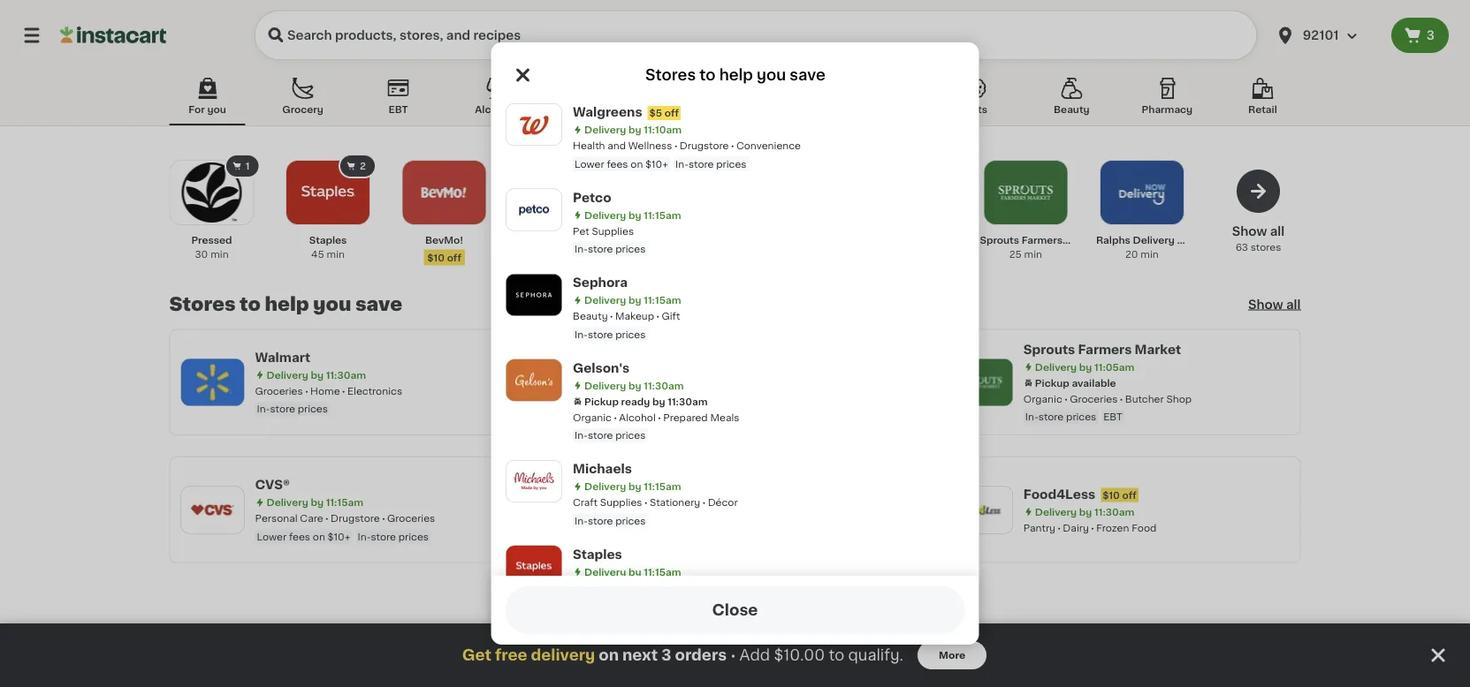 Task type: describe. For each thing, give the bounding box(es) containing it.
aldi
[[639, 471, 671, 484]]

show for show all
[[1249, 298, 1284, 311]]

delivery by 11:05am
[[1035, 363, 1135, 372]]

1
[[246, 161, 250, 171]]

11:30am up the prepared
[[667, 397, 707, 407]]

grocery button
[[265, 74, 341, 126]]

get free delivery on next 3 orders • add $10.00 to qualify.
[[462, 649, 904, 664]]

available for sprouts farmers market
[[1072, 378, 1117, 388]]

organic alcohol prepared meals in-store prices
[[573, 413, 739, 441]]

in- inside craft supplies stationery décor in-store prices
[[574, 516, 588, 526]]

wholesale
[[564, 105, 616, 115]]

market for sprouts farmers market
[[1135, 344, 1182, 356]]

wholesale button
[[552, 74, 628, 126]]

ready
[[621, 397, 650, 407]]

food
[[1132, 523, 1157, 533]]

save inside tab panel
[[356, 295, 402, 314]]

mitsuwa marketplace link
[[631, 160, 739, 262]]

stores to help you save dialog
[[491, 42, 979, 646]]

30
[[195, 250, 208, 260]]

drugstore inside health and wellness drugstore convenience lower fees on $10+ in-store prices
[[679, 141, 729, 151]]

fees inside 'personal care drugstore groceries lower fees on $10+ in-store prices'
[[289, 532, 310, 542]]

dairy
[[1063, 523, 1089, 533]]

all for show all 63 stores
[[1271, 225, 1285, 238]]

delivery by 11:30am for aldi
[[651, 490, 751, 500]]

free
[[495, 649, 528, 664]]

walmart
[[255, 352, 311, 364]]

get
[[462, 649, 492, 664]]

store inside 'organic alcohol prepared meals in-store prices'
[[588, 431, 613, 441]]

stores to help you save inside 'dialog'
[[646, 68, 826, 83]]

orders
[[675, 649, 727, 664]]

3 inside treatment tracker modal dialog
[[662, 649, 672, 664]]

pet supplies in-store prices
[[573, 226, 646, 254]]

michaels
[[573, 463, 632, 476]]

•
[[731, 649, 736, 663]]

delivery by 11:10am inside "stores to help you save" tab panel
[[651, 380, 748, 389]]

delivery by 11:15am for sephora
[[584, 296, 681, 306]]

delivery for aldi
[[651, 490, 693, 500]]

show all
[[1249, 298, 1301, 311]]

petco logo image
[[513, 190, 554, 230]]

pantry dairy frozen food
[[1024, 523, 1157, 533]]

delivery for sprouts farmers market
[[1035, 363, 1077, 372]]

by for michaels
[[628, 482, 641, 492]]

delivery down the food4less
[[1035, 507, 1077, 517]]

pantry
[[1024, 523, 1056, 533]]

on inside 'personal care drugstore groceries lower fees on $10+ in-store prices'
[[313, 532, 325, 542]]

sephora
[[573, 277, 627, 289]]

delivery down walgreens
[[584, 125, 626, 135]]

63
[[1236, 243, 1249, 252]]

treatment tracker modal dialog
[[0, 624, 1471, 688]]

personal care drugstore groceries lower fees on $10+ in-store prices
[[255, 514, 435, 542]]

more button
[[918, 642, 987, 670]]

delivery by 11:30am for gelson's
[[584, 381, 684, 391]]

25
[[1010, 250, 1022, 260]]

delivery
[[531, 649, 595, 664]]

groceries inside groceries home electronics in-store prices
[[255, 386, 303, 396]]

in- inside beauty makeup gift in-store prices
[[574, 330, 588, 340]]

gelson's logo image
[[513, 360, 554, 401]]

by up organic butcher shop
[[695, 380, 708, 389]]

help inside tab panel
[[265, 295, 309, 314]]

electronics
[[348, 386, 402, 396]]

in- inside 'personal care drugstore groceries lower fees on $10+ in-store prices'
[[358, 532, 371, 542]]

min inside ralphs delivery now 20 min
[[1141, 250, 1159, 260]]

farmers for sprouts farmers market
[[1078, 344, 1132, 356]]

staples logo image
[[513, 547, 554, 588]]

in- inside the pet supplies in-store prices
[[574, 245, 588, 254]]

stationery
[[649, 498, 700, 508]]

$10+ inside 'personal care drugstore groceries lower fees on $10+ in-store prices'
[[328, 532, 351, 542]]

11:15am for michaels
[[643, 482, 681, 492]]

3 button
[[1392, 18, 1449, 53]]

sephora logo image
[[513, 275, 554, 316]]

shop inside organic groceries butcher shop in-store prices ebt
[[1167, 394, 1192, 404]]

makeup
[[615, 312, 654, 321]]

market for sprouts farmers market 25 min
[[1065, 236, 1101, 245]]

craft
[[573, 498, 597, 508]]

for you
[[189, 105, 226, 115]]

pickup available for aldi
[[651, 506, 732, 516]]

groceries home electronics in-store prices
[[255, 386, 402, 414]]

11:30am for gelson's
[[643, 381, 684, 391]]

alcohol inside 'organic alcohol prepared meals in-store prices'
[[619, 413, 656, 423]]

mitsuwa marketplace
[[631, 236, 739, 245]]

food4less $10 off
[[1024, 488, 1137, 501]]

staples 45 min
[[309, 236, 347, 260]]

now
[[1177, 236, 1200, 245]]

ralphs delivery now 20 min
[[1096, 236, 1200, 260]]

retail
[[1249, 105, 1278, 115]]

supplies for michaels
[[600, 498, 642, 508]]

sprouts for sprouts farmers market
[[1024, 344, 1075, 356]]

lower inside health and wellness drugstore convenience lower fees on $10+ in-store prices
[[574, 159, 604, 169]]

prices inside the pet supplies in-store prices
[[615, 245, 646, 254]]

craft supplies stationery décor in-store prices
[[573, 498, 738, 526]]

delivery by 11:30am for walmart
[[267, 371, 366, 380]]

prices inside 'organic alcohol prepared meals in-store prices'
[[615, 431, 646, 441]]

by for staples
[[628, 568, 641, 577]]

more
[[939, 651, 966, 661]]

11:30am for walmart
[[326, 371, 366, 380]]

by down walgreens $5 off
[[628, 125, 641, 135]]

add
[[740, 649, 770, 664]]

by for sprouts farmers market
[[1079, 363, 1092, 372]]

$5
[[649, 108, 662, 118]]

beauty for beauty
[[1054, 105, 1090, 115]]

prices inside craft supplies stationery décor in-store prices
[[615, 516, 646, 526]]

prepared
[[663, 413, 708, 423]]

alcohol inside button
[[475, 105, 513, 115]]

off for food4less
[[1123, 491, 1137, 500]]

$20
[[543, 253, 562, 263]]

bevmo!
[[425, 236, 464, 245]]

stores inside 'dialog'
[[646, 68, 696, 83]]

cvs®
[[255, 479, 290, 492]]

min inside pressed 30 min
[[211, 250, 229, 260]]

you inside button
[[207, 105, 226, 115]]

michaels logo image
[[513, 462, 554, 502]]

décor
[[708, 498, 738, 508]]

convenience button
[[647, 74, 728, 126]]

pickup for sprouts farmers market
[[1035, 378, 1070, 388]]

45
[[311, 250, 324, 260]]

0 horizontal spatial butcher
[[686, 395, 725, 405]]

available for aldi
[[688, 506, 732, 516]]

pet
[[573, 226, 589, 236]]

11:05am
[[1095, 363, 1135, 372]]

grocery
[[282, 105, 324, 115]]

by for gelson's
[[628, 381, 641, 391]]

prices inside 'personal care drugstore groceries lower fees on $10+ in-store prices'
[[399, 532, 429, 542]]

$10.00
[[774, 649, 825, 664]]

sprouts farmers market 25 min
[[980, 236, 1101, 260]]

in- inside 'organic alcohol prepared meals in-store prices'
[[574, 431, 588, 441]]

by for sephora
[[628, 296, 641, 306]]

convenience inside health and wellness drugstore convenience lower fees on $10+ in-store prices
[[736, 141, 801, 151]]

pets button
[[938, 74, 1014, 126]]

care
[[300, 514, 323, 524]]

11:10am inside "stores to help you save" tab panel
[[710, 380, 748, 389]]

2
[[360, 161, 366, 171]]

close button
[[505, 587, 965, 635]]

save inside 'dialog'
[[790, 68, 826, 83]]

pressed 30 min
[[191, 236, 232, 260]]

petco
[[573, 191, 611, 204]]

beauty makeup gift in-store prices
[[573, 312, 680, 340]]

costco
[[542, 236, 579, 245]]

personal
[[255, 514, 298, 524]]

next
[[623, 649, 658, 664]]

ebt button
[[360, 74, 437, 126]]

11:15am for petco
[[643, 210, 681, 220]]

3 inside button
[[1427, 29, 1435, 42]]

health
[[573, 141, 605, 151]]



Task type: vqa. For each thing, say whether or not it's contained in the screenshot.
Add button
no



Task type: locate. For each thing, give the bounding box(es) containing it.
delivery by 11:15am for michaels
[[584, 482, 681, 492]]

supplies right the craft on the bottom left of page
[[600, 498, 642, 508]]

delivery up 20
[[1133, 236, 1175, 245]]

$10 for bevmo!
[[427, 253, 445, 263]]

ebt inside organic groceries butcher shop in-store prices ebt
[[1104, 413, 1123, 422]]

1 vertical spatial $10+
[[328, 532, 351, 542]]

1 vertical spatial beauty
[[573, 312, 608, 321]]

home
[[310, 386, 340, 396]]

show inside the 'show all 63 stores'
[[1232, 225, 1268, 238]]

1 vertical spatial farmers
[[1078, 344, 1132, 356]]

show for show all 63 stores
[[1232, 225, 1268, 238]]

$10 up frozen
[[1103, 491, 1120, 500]]

0 horizontal spatial ebt
[[389, 105, 408, 115]]

delivery down gelson's
[[584, 381, 626, 391]]

11:30am up frozen
[[1095, 507, 1135, 517]]

food4less
[[1024, 488, 1096, 501]]

1 horizontal spatial stores to help you save
[[646, 68, 826, 83]]

delivery by 11:30am inside stores to help you save 'dialog'
[[584, 381, 684, 391]]

staples inside "stores to help you save" tab panel
[[309, 236, 347, 245]]

by up the mitsuwa
[[628, 210, 641, 220]]

0 vertical spatial you
[[757, 68, 786, 83]]

meals
[[710, 413, 739, 423]]

1 horizontal spatial $10+
[[645, 159, 668, 169]]

0 horizontal spatial 11:10am
[[643, 125, 681, 135]]

instacart image
[[60, 25, 166, 46]]

store inside the pet supplies in-store prices
[[588, 245, 613, 254]]

11:15am inside "stores to help you save" tab panel
[[326, 498, 363, 508]]

2 horizontal spatial on
[[630, 159, 643, 169]]

all for show all
[[1287, 298, 1301, 311]]

0 vertical spatial show
[[1232, 225, 1268, 238]]

stores inside tab panel
[[169, 295, 236, 314]]

0 vertical spatial to
[[700, 68, 716, 83]]

1 vertical spatial lower
[[257, 532, 287, 542]]

delivery by 11:30am up home
[[267, 371, 366, 380]]

11:10am inside stores to help you save 'dialog'
[[643, 125, 681, 135]]

delivery by 11:15am up makeup
[[584, 296, 681, 306]]

11:15am up the mitsuwa
[[643, 210, 681, 220]]

0 horizontal spatial $10
[[427, 253, 445, 263]]

ebt
[[389, 105, 408, 115], [1104, 413, 1123, 422]]

you inside tab panel
[[313, 295, 351, 314]]

store inside 'personal care drugstore groceries lower fees on $10+ in-store prices'
[[371, 532, 396, 542]]

1 horizontal spatial beauty
[[1054, 105, 1090, 115]]

delivery by 11:15am down craft supplies stationery décor in-store prices
[[584, 568, 681, 577]]

pickup down gelson's
[[584, 397, 618, 407]]

1 horizontal spatial to
[[700, 68, 716, 83]]

fees down care
[[289, 532, 310, 542]]

0 vertical spatial drugstore
[[679, 141, 729, 151]]

0 vertical spatial farmers
[[1022, 236, 1063, 245]]

qualify.
[[848, 649, 904, 664]]

lower down personal
[[257, 532, 287, 542]]

on down the wellness
[[630, 159, 643, 169]]

to up walmart
[[240, 295, 261, 314]]

by for aldi
[[695, 490, 708, 500]]

sprouts
[[980, 236, 1020, 245], [1024, 344, 1075, 356]]

frozen
[[1097, 523, 1130, 533]]

all inside the 'show all 63 stores'
[[1271, 225, 1285, 238]]

to up health and wellness drugstore convenience lower fees on $10+ in-store prices
[[700, 68, 716, 83]]

prices inside health and wellness drugstore convenience lower fees on $10+ in-store prices
[[716, 159, 746, 169]]

prices
[[716, 159, 746, 169], [615, 245, 646, 254], [615, 330, 646, 340], [298, 405, 328, 414], [1066, 413, 1097, 422], [615, 431, 646, 441], [615, 516, 646, 526], [399, 532, 429, 542]]

off inside walgreens $5 off
[[664, 108, 679, 118]]

1 horizontal spatial lower
[[574, 159, 604, 169]]

stores to help you save inside tab panel
[[169, 295, 402, 314]]

delivery by 11:15am for cvs®
[[267, 498, 363, 508]]

you right the convenience button
[[757, 68, 786, 83]]

alcohol button
[[456, 74, 532, 126]]

drugstore right care
[[331, 514, 380, 524]]

by up ready
[[628, 381, 641, 391]]

11:15am for staples
[[643, 568, 681, 577]]

farmers inside sprouts farmers market 25 min
[[1022, 236, 1063, 245]]

groceries
[[255, 386, 303, 396], [1070, 394, 1118, 404], [387, 514, 435, 524], [639, 522, 687, 532]]

organic for sprouts farmers market
[[1024, 394, 1063, 404]]

shop categories tab list
[[169, 74, 1301, 126]]

pickup
[[1035, 378, 1070, 388], [584, 397, 618, 407], [651, 506, 685, 516]]

1 horizontal spatial shop
[[1167, 394, 1192, 404]]

2 min from the left
[[327, 250, 345, 260]]

$10+ inside health and wellness drugstore convenience lower fees on $10+ in-store prices
[[645, 159, 668, 169]]

walgreens
[[573, 106, 642, 118]]

11:15am
[[643, 210, 681, 220], [643, 296, 681, 306], [643, 482, 681, 492], [326, 498, 363, 508], [643, 568, 681, 577]]

beauty button
[[1034, 74, 1110, 126]]

you down 45
[[313, 295, 351, 314]]

delivery for michaels
[[584, 482, 626, 492]]

by for cvs®
[[311, 498, 324, 508]]

supplies inside craft supplies stationery décor in-store prices
[[600, 498, 642, 508]]

organic inside organic groceries butcher shop in-store prices ebt
[[1024, 394, 1063, 404]]

1 vertical spatial $10
[[1103, 491, 1120, 500]]

by up care
[[311, 498, 324, 508]]

by
[[628, 125, 641, 135], [628, 210, 641, 220], [628, 296, 641, 306], [1079, 363, 1092, 372], [311, 371, 324, 380], [695, 380, 708, 389], [628, 381, 641, 391], [652, 397, 665, 407], [628, 482, 641, 492], [695, 490, 708, 500], [311, 498, 324, 508], [1079, 507, 1092, 517], [628, 568, 641, 577]]

2 vertical spatial you
[[313, 295, 351, 314]]

delivery by 11:15am inside "stores to help you save" tab panel
[[267, 498, 363, 508]]

delivery by 11:30am up pantry dairy frozen food
[[1035, 507, 1135, 517]]

costco $20 off
[[542, 236, 579, 263]]

11:15am up gift
[[643, 296, 681, 306]]

market inside sprouts farmers market 25 min
[[1065, 236, 1101, 245]]

1 vertical spatial fees
[[289, 532, 310, 542]]

off down bevmo!
[[447, 253, 462, 263]]

all inside popup button
[[1287, 298, 1301, 311]]

1 vertical spatial on
[[313, 532, 325, 542]]

by up home
[[311, 371, 324, 380]]

by down sprouts farmers market at the right of page
[[1079, 363, 1092, 372]]

delivery down walmart
[[267, 371, 308, 380]]

2 horizontal spatial pickup
[[1035, 378, 1070, 388]]

2 vertical spatial on
[[599, 649, 619, 664]]

convenience down shop categories "tab list"
[[736, 141, 801, 151]]

to inside treatment tracker modal dialog
[[829, 649, 845, 664]]

0 horizontal spatial help
[[265, 295, 309, 314]]

you inside 'dialog'
[[757, 68, 786, 83]]

store inside organic groceries butcher shop in-store prices ebt
[[1039, 413, 1064, 422]]

0 vertical spatial 11:10am
[[643, 125, 681, 135]]

0 horizontal spatial organic
[[573, 413, 611, 423]]

1 horizontal spatial organic
[[639, 395, 678, 405]]

1 vertical spatial stores
[[169, 295, 236, 314]]

delivery for cvs®
[[267, 498, 308, 508]]

by up craft supplies stationery décor in-store prices
[[628, 482, 641, 492]]

delivery for gelson's
[[584, 381, 626, 391]]

1 min from the left
[[211, 250, 229, 260]]

1 horizontal spatial fees
[[607, 159, 628, 169]]

delivery by 11:30am
[[267, 371, 366, 380], [584, 381, 684, 391], [651, 490, 751, 500], [1035, 507, 1135, 517]]

1 horizontal spatial save
[[790, 68, 826, 83]]

delivery by 11:10am up organic butcher shop
[[651, 380, 748, 389]]

butcher inside organic groceries butcher shop in-store prices ebt
[[1125, 394, 1164, 404]]

delivery by 11:30am up ready
[[584, 381, 684, 391]]

on down care
[[313, 532, 325, 542]]

1 horizontal spatial ebt
[[1104, 413, 1123, 422]]

delivery down 'michaels'
[[584, 482, 626, 492]]

2 vertical spatial to
[[829, 649, 845, 664]]

1 horizontal spatial farmers
[[1078, 344, 1132, 356]]

in- inside organic groceries butcher shop in-store prices ebt
[[1026, 413, 1039, 422]]

alcohol left the walgreens logo
[[475, 105, 513, 115]]

fees inside health and wellness drugstore convenience lower fees on $10+ in-store prices
[[607, 159, 628, 169]]

delivery for sephora
[[584, 296, 626, 306]]

1 horizontal spatial 11:10am
[[710, 380, 748, 389]]

convenience inside button
[[654, 105, 721, 115]]

butcher
[[1125, 394, 1164, 404], [686, 395, 725, 405]]

1 horizontal spatial help
[[719, 68, 753, 83]]

1 horizontal spatial all
[[1287, 298, 1301, 311]]

pets
[[965, 105, 988, 115]]

1 vertical spatial save
[[356, 295, 402, 314]]

11:30am up home
[[326, 371, 366, 380]]

0 horizontal spatial fees
[[289, 532, 310, 542]]

pickup available
[[1035, 378, 1117, 388], [651, 506, 732, 516]]

prices inside organic groceries butcher shop in-store prices ebt
[[1066, 413, 1097, 422]]

store inside craft supplies stationery décor in-store prices
[[588, 516, 613, 526]]

0 vertical spatial ebt
[[389, 105, 408, 115]]

farmers for sprouts farmers market 25 min
[[1022, 236, 1063, 245]]

off right $5 at the left top of page
[[664, 108, 679, 118]]

1 horizontal spatial pickup available
[[1035, 378, 1117, 388]]

delivery by 11:15am up craft supplies stationery décor in-store prices
[[584, 482, 681, 492]]

pharmacy
[[1142, 105, 1193, 115]]

supplies inside the pet supplies in-store prices
[[592, 226, 634, 236]]

to inside tab panel
[[240, 295, 261, 314]]

lower
[[574, 159, 604, 169], [257, 532, 287, 542]]

help
[[719, 68, 753, 83], [265, 295, 309, 314]]

lower inside 'personal care drugstore groceries lower fees on $10+ in-store prices'
[[257, 532, 287, 542]]

1 horizontal spatial staples
[[573, 549, 622, 561]]

3 min from the left
[[1024, 250, 1043, 260]]

store inside health and wellness drugstore convenience lower fees on $10+ in-store prices
[[688, 159, 714, 169]]

pickup for gelson's
[[584, 397, 618, 407]]

staples inside stores to help you save 'dialog'
[[573, 549, 622, 561]]

4 min from the left
[[1141, 250, 1159, 260]]

sprouts for sprouts farmers market 25 min
[[980, 236, 1020, 245]]

1 vertical spatial 3
[[662, 649, 672, 664]]

stores down 30
[[169, 295, 236, 314]]

convenience up health and wellness drugstore convenience lower fees on $10+ in-store prices
[[654, 105, 721, 115]]

stores
[[1251, 243, 1282, 252]]

store inside beauty makeup gift in-store prices
[[588, 330, 613, 340]]

1 vertical spatial market
[[1135, 344, 1182, 356]]

drugstore inside 'personal care drugstore groceries lower fees on $10+ in-store prices'
[[331, 514, 380, 524]]

1 vertical spatial convenience
[[736, 141, 801, 151]]

11:15am up stationery
[[643, 482, 681, 492]]

on inside health and wellness drugstore convenience lower fees on $10+ in-store prices
[[630, 159, 643, 169]]

delivery inside ralphs delivery now 20 min
[[1133, 236, 1175, 245]]

on
[[630, 159, 643, 169], [313, 532, 325, 542], [599, 649, 619, 664]]

supplies for petco
[[592, 226, 634, 236]]

retail button
[[1225, 74, 1301, 126]]

for
[[189, 105, 205, 115]]

organic for gelson's
[[573, 413, 611, 423]]

organic groceries butcher shop in-store prices ebt
[[1024, 394, 1192, 422]]

$10 inside bevmo! $10 off
[[427, 253, 445, 263]]

staples down the craft on the bottom left of page
[[573, 549, 622, 561]]

delivery by 11:10am down walgreens $5 off
[[584, 125, 681, 135]]

off for bevmo!
[[447, 253, 462, 263]]

you right 'for'
[[207, 105, 226, 115]]

3
[[1427, 29, 1435, 42], [662, 649, 672, 664]]

1 vertical spatial ebt
[[1104, 413, 1123, 422]]

0 horizontal spatial 3
[[662, 649, 672, 664]]

walgreens logo image
[[513, 104, 554, 145]]

delivery down aldi
[[651, 490, 693, 500]]

on inside treatment tracker modal dialog
[[599, 649, 619, 664]]

sprouts farmers market
[[1024, 344, 1182, 356]]

min inside sprouts farmers market 25 min
[[1024, 250, 1043, 260]]

delivery by 11:15am up care
[[267, 498, 363, 508]]

0 vertical spatial help
[[719, 68, 753, 83]]

sprouts inside sprouts farmers market 25 min
[[980, 236, 1020, 245]]

help inside 'dialog'
[[719, 68, 753, 83]]

organic butcher shop
[[639, 395, 752, 405]]

0 vertical spatial save
[[790, 68, 826, 83]]

delivery down sephora
[[584, 296, 626, 306]]

0 vertical spatial supplies
[[592, 226, 634, 236]]

0 vertical spatial $10
[[427, 253, 445, 263]]

0 horizontal spatial sprouts
[[980, 236, 1020, 245]]

close
[[712, 604, 758, 619]]

staples for staples 45 min
[[309, 236, 347, 245]]

butcher up meals
[[686, 395, 725, 405]]

pickup down aldi
[[651, 506, 685, 516]]

delivery for petco
[[584, 210, 626, 220]]

1 vertical spatial all
[[1287, 298, 1301, 311]]

pickup available down aldi
[[651, 506, 732, 516]]

0 vertical spatial pickup
[[1035, 378, 1070, 388]]

in- inside health and wellness drugstore convenience lower fees on $10+ in-store prices
[[675, 159, 688, 169]]

0 horizontal spatial on
[[313, 532, 325, 542]]

groceries inside organic groceries butcher shop in-store prices ebt
[[1070, 394, 1118, 404]]

sprouts up "delivery by 11:05am"
[[1024, 344, 1075, 356]]

delivery right staples logo
[[584, 568, 626, 577]]

0 vertical spatial lower
[[574, 159, 604, 169]]

show down "stores"
[[1249, 298, 1284, 311]]

11:15am for sephora
[[643, 296, 681, 306]]

1 horizontal spatial market
[[1135, 344, 1182, 356]]

11:15am for cvs®
[[326, 498, 363, 508]]

off for costco
[[564, 253, 579, 263]]

1 horizontal spatial on
[[599, 649, 619, 664]]

delivery by 11:10am inside stores to help you save 'dialog'
[[584, 125, 681, 135]]

delivery by 11:30am down aldi
[[651, 490, 751, 500]]

1 horizontal spatial drugstore
[[679, 141, 729, 151]]

stores to help you save
[[646, 68, 826, 83], [169, 295, 402, 314]]

health and wellness drugstore convenience lower fees on $10+ in-store prices
[[573, 141, 801, 169]]

11:30am up pickup ready by 11:30am
[[643, 381, 684, 391]]

ebt inside button
[[389, 105, 408, 115]]

1 horizontal spatial you
[[313, 295, 351, 314]]

beauty for beauty makeup gift in-store prices
[[573, 312, 608, 321]]

$10
[[427, 253, 445, 263], [1103, 491, 1120, 500]]

off inside bevmo! $10 off
[[447, 253, 462, 263]]

alcohol down ready
[[619, 413, 656, 423]]

0 vertical spatial on
[[630, 159, 643, 169]]

min
[[211, 250, 229, 260], [327, 250, 345, 260], [1024, 250, 1043, 260], [1141, 250, 1159, 260]]

prices inside groceries home electronics in-store prices
[[298, 405, 328, 414]]

0 horizontal spatial staples
[[309, 236, 347, 245]]

gelson's
[[573, 362, 629, 374]]

off inside costco $20 off
[[564, 253, 579, 263]]

0 horizontal spatial market
[[1065, 236, 1101, 245]]

0 horizontal spatial shop
[[727, 395, 752, 405]]

delivery by 11:15am for petco
[[584, 210, 681, 220]]

0 vertical spatial fees
[[607, 159, 628, 169]]

to right $10.00
[[829, 649, 845, 664]]

0 horizontal spatial convenience
[[654, 105, 721, 115]]

min inside staples 45 min
[[327, 250, 345, 260]]

1 vertical spatial show
[[1249, 298, 1284, 311]]

1 horizontal spatial butcher
[[1125, 394, 1164, 404]]

prices inside beauty makeup gift in-store prices
[[615, 330, 646, 340]]

min right 25
[[1024, 250, 1043, 260]]

lower down health
[[574, 159, 604, 169]]

by for petco
[[628, 210, 641, 220]]

show all 63 stores
[[1232, 225, 1285, 252]]

drugstore down the convenience button
[[679, 141, 729, 151]]

1 vertical spatial pickup available
[[651, 506, 732, 516]]

pickup available down "delivery by 11:05am"
[[1035, 378, 1117, 388]]

delivery for staples
[[584, 568, 626, 577]]

farmers up 25
[[1022, 236, 1063, 245]]

1 vertical spatial staples
[[573, 549, 622, 561]]

organic inside 'organic alcohol prepared meals in-store prices'
[[573, 413, 611, 423]]

farmers up 11:05am
[[1078, 344, 1132, 356]]

1 horizontal spatial available
[[1072, 378, 1117, 388]]

delivery by 11:10am
[[584, 125, 681, 135], [651, 380, 748, 389]]

beauty inside "button"
[[1054, 105, 1090, 115]]

show up 63
[[1232, 225, 1268, 238]]

by up makeup
[[628, 296, 641, 306]]

staples for staples
[[573, 549, 622, 561]]

$10 for food4less
[[1103, 491, 1120, 500]]

0 horizontal spatial beauty
[[573, 312, 608, 321]]

supplies right pet
[[592, 226, 634, 236]]

1 horizontal spatial $10
[[1103, 491, 1120, 500]]

by down the prepared
[[695, 490, 708, 500]]

11:15am down craft supplies stationery décor in-store prices
[[643, 568, 681, 577]]

sprouts up 25
[[980, 236, 1020, 245]]

off right $20
[[564, 253, 579, 263]]

off up food
[[1123, 491, 1137, 500]]

walgreens $5 off
[[573, 106, 679, 118]]

pickup available for sprouts farmers market
[[1035, 378, 1117, 388]]

fees down and
[[607, 159, 628, 169]]

1 vertical spatial to
[[240, 295, 261, 314]]

pickup for aldi
[[651, 506, 685, 516]]

bevmo! $10 off
[[425, 236, 464, 263]]

1 vertical spatial help
[[265, 295, 309, 314]]

show all button
[[1249, 296, 1301, 313]]

1 horizontal spatial sprouts
[[1024, 344, 1075, 356]]

delivery down sprouts farmers market at the right of page
[[1035, 363, 1077, 372]]

delivery up personal
[[267, 498, 308, 508]]

1 vertical spatial drugstore
[[331, 514, 380, 524]]

staples up 45
[[309, 236, 347, 245]]

by for walmart
[[311, 371, 324, 380]]

on left next
[[599, 649, 619, 664]]

1 vertical spatial pickup
[[584, 397, 618, 407]]

store inside groceries home electronics in-store prices
[[270, 405, 295, 414]]

organic down "delivery by 11:05am"
[[1024, 394, 1063, 404]]

2 horizontal spatial to
[[829, 649, 845, 664]]

1 vertical spatial delivery by 11:10am
[[651, 380, 748, 389]]

11:30am for aldi
[[710, 490, 751, 500]]

1 horizontal spatial convenience
[[736, 141, 801, 151]]

to inside 'dialog'
[[700, 68, 716, 83]]

20
[[1126, 250, 1139, 260]]

0 horizontal spatial you
[[207, 105, 226, 115]]

1 vertical spatial sprouts
[[1024, 344, 1075, 356]]

organic down gelson's
[[573, 413, 611, 423]]

1 horizontal spatial pickup
[[651, 506, 685, 516]]

0 vertical spatial available
[[1072, 378, 1117, 388]]

pharmacy button
[[1130, 74, 1206, 126]]

by up pantry dairy frozen food
[[1079, 507, 1092, 517]]

pickup down "delivery by 11:05am"
[[1035, 378, 1070, 388]]

min right 20
[[1141, 250, 1159, 260]]

pickup ready by 11:30am
[[584, 397, 707, 407]]

$10 inside food4less $10 off
[[1103, 491, 1120, 500]]

stores up $5 at the left top of page
[[646, 68, 696, 83]]

0 horizontal spatial stores
[[169, 295, 236, 314]]

farmers
[[1022, 236, 1063, 245], [1078, 344, 1132, 356]]

1 vertical spatial you
[[207, 105, 226, 115]]

$10 down bevmo!
[[427, 253, 445, 263]]

min right 45
[[327, 250, 345, 260]]

organic up 'organic alcohol prepared meals in-store prices'
[[639, 395, 678, 405]]

delivery for walmart
[[267, 371, 308, 380]]

delivery
[[584, 125, 626, 135], [584, 210, 626, 220], [1133, 236, 1175, 245], [584, 296, 626, 306], [1035, 363, 1077, 372], [267, 371, 308, 380], [651, 380, 693, 389], [584, 381, 626, 391], [584, 482, 626, 492], [651, 490, 693, 500], [267, 498, 308, 508], [1035, 507, 1077, 517], [584, 568, 626, 577]]

delivery by 11:15am for staples
[[584, 568, 681, 577]]

save
[[790, 68, 826, 83], [356, 295, 402, 314]]

1 vertical spatial 11:10am
[[710, 380, 748, 389]]

marketplace
[[676, 236, 739, 245]]

delivery down petco
[[584, 210, 626, 220]]

stores
[[646, 68, 696, 83], [169, 295, 236, 314]]

0 horizontal spatial save
[[356, 295, 402, 314]]

pressed
[[191, 236, 232, 245]]

you
[[757, 68, 786, 83], [207, 105, 226, 115], [313, 295, 351, 314]]

stores to help you save tab panel
[[160, 154, 1310, 564]]

beauty inside beauty makeup gift in-store prices
[[573, 312, 608, 321]]

0 vertical spatial $10+
[[645, 159, 668, 169]]

delivery up organic butcher shop
[[651, 380, 693, 389]]

gift
[[661, 312, 680, 321]]

pickup inside stores to help you save 'dialog'
[[584, 397, 618, 407]]

11:30am right stationery
[[710, 490, 751, 500]]

0 horizontal spatial to
[[240, 295, 261, 314]]

show inside show all popup button
[[1249, 298, 1284, 311]]

0 horizontal spatial $10+
[[328, 532, 351, 542]]

butcher down 11:05am
[[1125, 394, 1164, 404]]

2 horizontal spatial you
[[757, 68, 786, 83]]

0 vertical spatial market
[[1065, 236, 1101, 245]]

1 vertical spatial supplies
[[600, 498, 642, 508]]

11:30am
[[326, 371, 366, 380], [643, 381, 684, 391], [667, 397, 707, 407], [710, 490, 751, 500], [1095, 507, 1135, 517]]

0 horizontal spatial farmers
[[1022, 236, 1063, 245]]

in- inside groceries home electronics in-store prices
[[257, 405, 270, 414]]

11:10am down $5 at the left top of page
[[643, 125, 681, 135]]

0 vertical spatial stores to help you save
[[646, 68, 826, 83]]

wellness
[[628, 141, 672, 151]]

mitsuwa
[[631, 236, 673, 245]]

0 horizontal spatial all
[[1271, 225, 1285, 238]]

groceries inside 'personal care drugstore groceries lower fees on $10+ in-store prices'
[[387, 514, 435, 524]]

11:15am up 'personal care drugstore groceries lower fees on $10+ in-store prices'
[[326, 498, 363, 508]]

store
[[688, 159, 714, 169], [588, 245, 613, 254], [588, 330, 613, 340], [270, 405, 295, 414], [1039, 413, 1064, 422], [588, 431, 613, 441], [588, 516, 613, 526], [371, 532, 396, 542]]

11:10am up meals
[[710, 380, 748, 389]]

in-
[[675, 159, 688, 169], [574, 245, 588, 254], [574, 330, 588, 340], [257, 405, 270, 414], [1026, 413, 1039, 422], [574, 431, 588, 441], [574, 516, 588, 526], [358, 532, 371, 542]]

for you button
[[169, 74, 245, 126]]

off for walgreens
[[664, 108, 679, 118]]

off inside food4less $10 off
[[1123, 491, 1137, 500]]

by down craft supplies stationery décor in-store prices
[[628, 568, 641, 577]]

off
[[664, 108, 679, 118], [447, 253, 462, 263], [564, 253, 579, 263], [1123, 491, 1137, 500]]

by right ready
[[652, 397, 665, 407]]

min down pressed
[[211, 250, 229, 260]]

delivery by 11:15am up the mitsuwa
[[584, 210, 681, 220]]

and
[[607, 141, 626, 151]]



